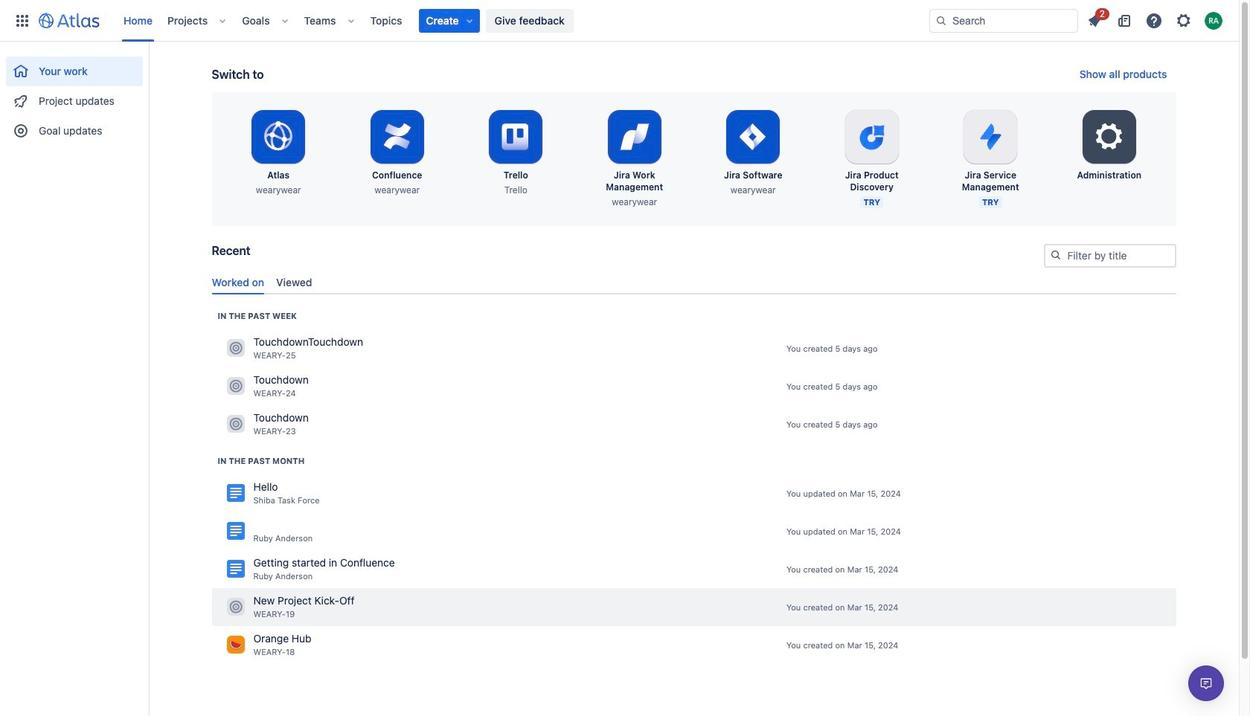 Task type: locate. For each thing, give the bounding box(es) containing it.
townsquare image
[[227, 415, 244, 433], [227, 636, 244, 654]]

1 vertical spatial townsquare image
[[227, 636, 244, 654]]

top element
[[9, 0, 929, 41]]

0 vertical spatial confluence image
[[227, 485, 244, 503]]

0 vertical spatial townsquare image
[[227, 340, 244, 357]]

2 heading from the top
[[218, 455, 305, 467]]

townsquare image
[[227, 340, 244, 357], [227, 378, 244, 395], [227, 599, 244, 616]]

2 vertical spatial townsquare image
[[227, 599, 244, 616]]

Search field
[[929, 9, 1078, 32]]

2 townsquare image from the top
[[227, 636, 244, 654]]

0 vertical spatial settings image
[[1175, 12, 1193, 29]]

1 vertical spatial confluence image
[[227, 523, 244, 540]]

0 vertical spatial townsquare image
[[227, 415, 244, 433]]

open intercom messenger image
[[1197, 675, 1215, 693]]

2 vertical spatial confluence image
[[227, 561, 244, 578]]

group
[[6, 42, 143, 150]]

0 horizontal spatial settings image
[[1091, 119, 1127, 155]]

0 vertical spatial heading
[[218, 310, 297, 322]]

heading
[[218, 310, 297, 322], [218, 455, 305, 467]]

notifications image
[[1086, 12, 1104, 29]]

switch to... image
[[13, 12, 31, 29]]

None search field
[[929, 9, 1078, 32]]

3 townsquare image from the top
[[227, 599, 244, 616]]

settings image
[[1175, 12, 1193, 29], [1091, 119, 1127, 155]]

banner
[[0, 0, 1239, 42]]

1 vertical spatial heading
[[218, 455, 305, 467]]

confluence image
[[227, 485, 244, 503], [227, 523, 244, 540], [227, 561, 244, 578]]

search image
[[935, 15, 947, 26]]

tab list
[[206, 270, 1182, 295]]

1 heading from the top
[[218, 310, 297, 322]]

1 vertical spatial townsquare image
[[227, 378, 244, 395]]



Task type: describe. For each thing, give the bounding box(es) containing it.
3 confluence image from the top
[[227, 561, 244, 578]]

Filter by title field
[[1045, 246, 1175, 266]]

1 horizontal spatial settings image
[[1175, 12, 1193, 29]]

1 townsquare image from the top
[[227, 415, 244, 433]]

search image
[[1050, 249, 1061, 261]]

2 townsquare image from the top
[[227, 378, 244, 395]]

2 confluence image from the top
[[227, 523, 244, 540]]

help image
[[1145, 12, 1163, 29]]

heading for 1st "confluence" icon
[[218, 455, 305, 467]]

1 confluence image from the top
[[227, 485, 244, 503]]

heading for 3rd townsquare icon from the bottom of the page
[[218, 310, 297, 322]]

1 vertical spatial settings image
[[1091, 119, 1127, 155]]

account image
[[1205, 12, 1223, 29]]

1 townsquare image from the top
[[227, 340, 244, 357]]



Task type: vqa. For each thing, say whether or not it's contained in the screenshot.
list
no



